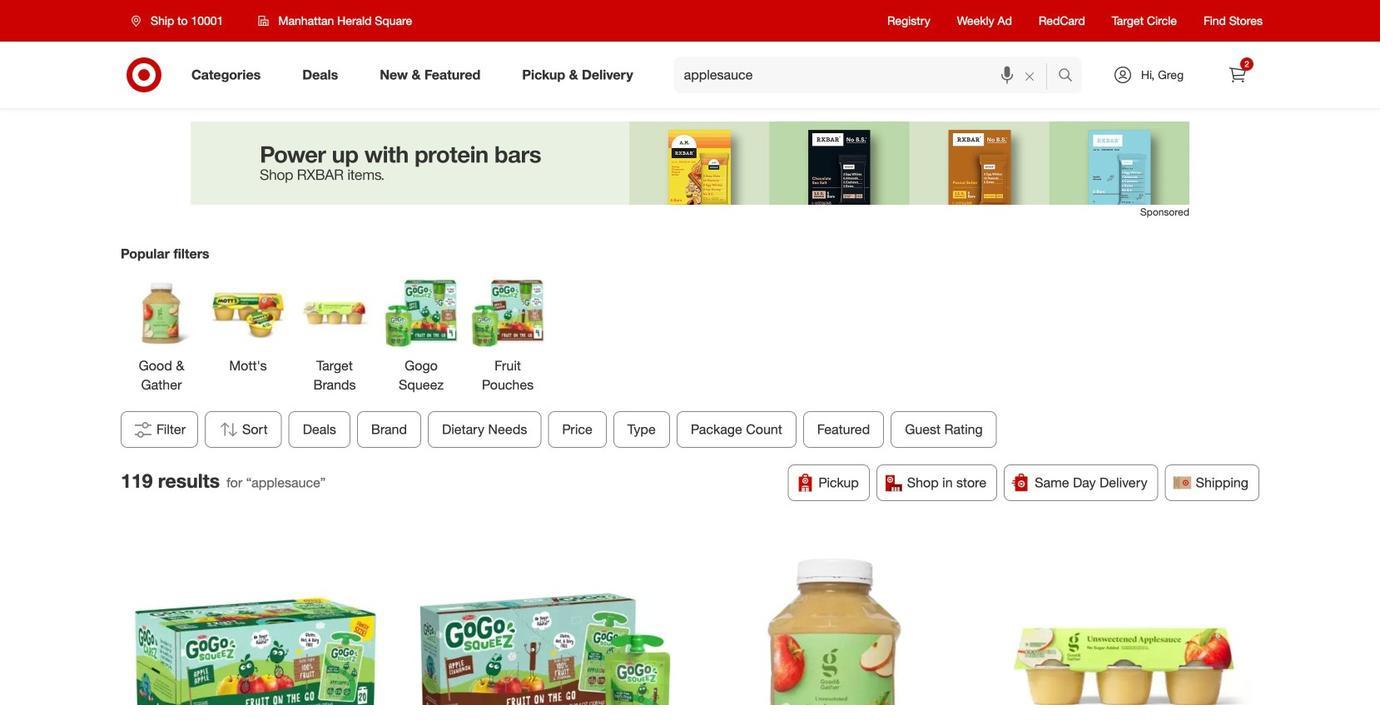 Task type: vqa. For each thing, say whether or not it's contained in the screenshot.
'looks' on the left top of the page
no



Task type: locate. For each thing, give the bounding box(es) containing it.
unsweetened applesauce jar - 46oz - good & gather™ image
[[707, 537, 964, 705], [707, 537, 964, 705]]

unsweetened applesauce cups - 6ct - good & gather™ image
[[997, 537, 1254, 705], [997, 537, 1254, 705]]

What can we help you find? suggestions appear below search field
[[674, 57, 1063, 93]]

gogo squeez applesauce, apple cinnamon image
[[417, 537, 674, 705], [417, 537, 674, 705]]

gogo squeez applesauce, apple apple image
[[127, 537, 384, 705], [127, 537, 384, 705]]

advertisement element
[[191, 122, 1190, 205]]



